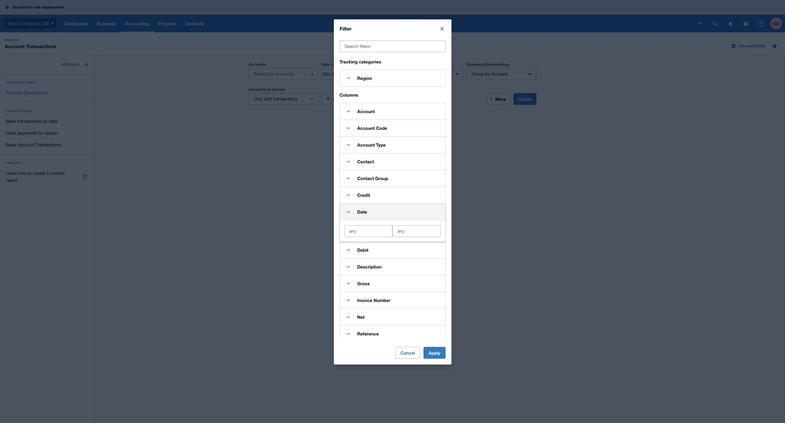 Task type: locate. For each thing, give the bounding box(es) containing it.
reference
[[357, 332, 379, 337]]

filter inside 'button'
[[333, 96, 344, 102]]

1 horizontal spatial transactions
[[273, 97, 298, 102]]

1 vertical spatial select end date field
[[393, 226, 441, 237]]

more
[[15, 161, 22, 165]]

a
[[47, 171, 49, 176]]

expand image for description
[[343, 261, 355, 273]]

contact
[[357, 159, 374, 165], [357, 176, 374, 181]]

1 vertical spatial contact
[[357, 176, 374, 181]]

report
[[27, 81, 36, 84], [6, 178, 18, 183]]

by left vendor
[[38, 131, 43, 136]]

region
[[357, 76, 372, 81]]

expand image
[[343, 72, 355, 84], [343, 106, 355, 118], [343, 123, 355, 134], [343, 139, 355, 151], [343, 173, 355, 185], [343, 245, 355, 256], [343, 329, 355, 340]]

2 vertical spatial to
[[28, 171, 32, 176]]

0 vertical spatial date
[[322, 62, 330, 67]]

columns
[[340, 92, 359, 98]]

1 horizontal spatial select end date field
[[393, 226, 441, 237]]

contact down account type
[[357, 159, 374, 165]]

2 learn from the top
[[6, 171, 17, 176]]

transactions inside popup button
[[273, 97, 298, 102]]

3 expand image from the top
[[343, 261, 355, 273]]

date right collapse "icon"
[[357, 210, 367, 215]]

2 expand image from the top
[[343, 190, 355, 201]]

0 horizontal spatial report
[[6, 178, 18, 183]]

svg image
[[6, 5, 10, 9], [729, 21, 733, 26], [51, 23, 54, 24]]

1 vertical spatial learn
[[6, 171, 17, 176]]

select start date field up debit
[[345, 226, 392, 237]]

5 expand image from the top
[[343, 173, 355, 185]]

report down learn more
[[6, 178, 18, 183]]

svg image left go
[[6, 5, 10, 9]]

transactions
[[273, 97, 298, 102], [17, 119, 41, 124]]

transactions up minimize button
[[26, 43, 57, 49]]

account down 'grouping/summarizing'
[[491, 72, 508, 77]]

bank transactions by date
[[6, 119, 57, 124]]

2 expand image from the top
[[343, 106, 355, 118]]

learn left more
[[6, 161, 14, 165]]

0 horizontal spatial group
[[375, 176, 388, 181]]

collapse image
[[343, 206, 355, 218]]

1 expand image from the top
[[343, 72, 355, 84]]

(us)
[[41, 21, 49, 26]]

go back to last organisation link
[[4, 2, 68, 13]]

basic account transactions link
[[0, 139, 94, 151]]

payments
[[17, 131, 37, 136]]

by for date
[[43, 119, 48, 124]]

1 vertical spatial by
[[43, 119, 48, 124]]

1 contact from the top
[[357, 159, 374, 165]]

contact group
[[357, 176, 388, 181]]

only with transactions button
[[249, 93, 319, 105]]

4 expand image from the top
[[343, 139, 355, 151]]

expand image for account code
[[343, 123, 355, 134]]

0 vertical spatial by
[[485, 72, 490, 77]]

accounts up only on the left of the page
[[249, 87, 266, 92]]

svg image right (us)
[[51, 23, 54, 24]]

learn down learn more
[[6, 171, 17, 176]]

date left range
[[322, 62, 330, 67]]

svg image up tips and tricks button
[[729, 21, 733, 26]]

0 horizontal spatial svg image
[[6, 5, 10, 9]]

5 expand image from the top
[[343, 295, 355, 307]]

group by account
[[472, 72, 508, 77]]

0 vertical spatial select end date field
[[351, 69, 379, 80]]

1 accounts from the top
[[249, 62, 266, 67]]

account down reports "link"
[[5, 43, 25, 49]]

description
[[357, 265, 382, 270]]

basic
[[6, 142, 17, 147]]

1 learn from the top
[[6, 161, 14, 165]]

expand image down this
[[343, 72, 355, 84]]

to right how
[[28, 171, 32, 176]]

filter inside dialog
[[340, 26, 352, 32]]

co
[[773, 21, 780, 26]]

1 vertical spatial accounts
[[249, 87, 266, 92]]

to inside learn how to create a custom report
[[28, 171, 32, 176]]

expand image for debit
[[343, 245, 355, 256]]

transactions down cash payments by vendor link
[[36, 142, 61, 147]]

0 vertical spatial learn
[[6, 161, 14, 165]]

svg image
[[758, 21, 764, 26], [713, 21, 718, 26], [744, 21, 748, 26], [698, 22, 702, 25]]

6 expand image from the top
[[343, 312, 355, 324]]

account inside popup button
[[491, 72, 508, 77]]

1 horizontal spatial group
[[472, 72, 484, 77]]

1 vertical spatial date
[[357, 210, 367, 215]]

2 accounts from the top
[[249, 87, 266, 92]]

Search filters field
[[340, 41, 445, 52]]

select start date field down range
[[322, 69, 350, 80]]

1 vertical spatial select start date field
[[345, 226, 392, 237]]

learn how to create a custom report
[[6, 171, 65, 183]]

group
[[472, 72, 484, 77], [375, 176, 388, 181]]

learn for learn how to create a custom report
[[6, 171, 17, 176]]

by down 'grouping/summarizing'
[[485, 72, 490, 77]]

company
[[21, 21, 40, 26]]

with
[[264, 97, 272, 102]]

expand image
[[343, 156, 355, 168], [343, 190, 355, 201], [343, 261, 355, 273], [343, 278, 355, 290], [343, 295, 355, 307], [343, 312, 355, 324]]

0 vertical spatial contact
[[357, 159, 374, 165]]

go back to last organisation
[[13, 5, 64, 9]]

expand image left contact group
[[343, 173, 355, 185]]

Select start date field
[[322, 69, 350, 80], [345, 226, 392, 237]]

Select end date field
[[351, 69, 379, 80], [393, 226, 441, 237]]

6 expand image from the top
[[343, 245, 355, 256]]

svg image inside go back to last organisation 'link'
[[6, 5, 10, 9]]

date inside filter dialog
[[357, 210, 367, 215]]

to
[[29, 5, 33, 9], [267, 87, 271, 92], [28, 171, 32, 176]]

account type
[[357, 143, 386, 148]]

by left date at the left
[[43, 119, 48, 124]]

date
[[322, 62, 330, 67], [357, 210, 367, 215]]

accounts up accounts to include
[[249, 62, 266, 67]]

and
[[747, 44, 754, 48]]

cash
[[6, 131, 16, 136]]

contact up the credit at the top
[[357, 176, 374, 181]]

demo company (us) button
[[0, 15, 60, 32]]

2 horizontal spatial svg image
[[729, 21, 733, 26]]

0 horizontal spatial transactions
[[17, 119, 41, 124]]

standard
[[13, 81, 26, 84]]

4 expand image from the top
[[343, 278, 355, 290]]

learn inside learn how to create a custom report
[[6, 171, 17, 176]]

to left include
[[267, 87, 271, 92]]

svg image inside demo company (us) popup button
[[51, 23, 54, 24]]

reports link
[[2, 37, 21, 43]]

transactions down include
[[273, 97, 298, 102]]

invoice number
[[357, 298, 391, 304]]

account
[[5, 43, 25, 49], [491, 72, 508, 77], [6, 90, 22, 95], [357, 109, 375, 114], [357, 126, 375, 131], [18, 142, 35, 147], [357, 143, 375, 148]]

only with transactions
[[254, 97, 298, 102]]

by
[[485, 72, 490, 77], [43, 119, 48, 124], [38, 131, 43, 136]]

1 expand image from the top
[[343, 156, 355, 168]]

to inside 'link'
[[29, 5, 33, 9]]

accounts
[[249, 62, 266, 67], [249, 87, 266, 92]]

group by account button
[[467, 68, 537, 80]]

0 horizontal spatial date
[[322, 62, 330, 67]]

expand image down filter 'button'
[[343, 106, 355, 118]]

0 vertical spatial group
[[472, 72, 484, 77]]

update button
[[514, 93, 537, 105]]

1 vertical spatial transactions
[[17, 119, 41, 124]]

organisation
[[41, 5, 64, 9]]

0 vertical spatial transactions
[[26, 43, 57, 49]]

3 expand image from the top
[[343, 123, 355, 134]]

minimize
[[61, 62, 79, 67]]

contact for contact group
[[357, 176, 374, 181]]

2 contact from the top
[[357, 176, 374, 181]]

expand image for credit
[[343, 190, 355, 201]]

1 horizontal spatial svg image
[[51, 23, 54, 24]]

:
[[342, 62, 343, 67]]

transactions down formats
[[17, 119, 41, 124]]

account transactions
[[6, 90, 48, 95]]

contact for contact
[[357, 159, 374, 165]]

0 vertical spatial accounts
[[249, 62, 266, 67]]

1 vertical spatial report
[[6, 178, 18, 183]]

account left code
[[357, 126, 375, 131]]

tips
[[739, 44, 746, 48]]

cancel
[[401, 351, 415, 356]]

custom
[[50, 171, 65, 176]]

filter
[[340, 26, 352, 32], [333, 96, 344, 102]]

1 horizontal spatial report
[[27, 81, 36, 84]]

by for vendor
[[38, 131, 43, 136]]

account transactions link
[[0, 87, 94, 99]]

2 vertical spatial by
[[38, 131, 43, 136]]

2 vertical spatial transactions
[[36, 142, 61, 147]]

filter button
[[322, 93, 391, 105]]

0 vertical spatial to
[[29, 5, 33, 9]]

to left last
[[29, 5, 33, 9]]

expand image for region
[[343, 72, 355, 84]]

this
[[344, 62, 351, 67]]

report up account transactions
[[27, 81, 36, 84]]

invoice
[[357, 298, 373, 304]]

accounts for accounts to include
[[249, 87, 266, 92]]

1 horizontal spatial date
[[357, 210, 367, 215]]

0 vertical spatial filter
[[340, 26, 352, 32]]

expand image left account code
[[343, 123, 355, 134]]

7 expand image from the top
[[343, 329, 355, 340]]

0 vertical spatial report
[[27, 81, 36, 84]]

1 vertical spatial group
[[375, 176, 388, 181]]

expand image left debit
[[343, 245, 355, 256]]

learn for learn more
[[6, 161, 14, 165]]

transactions down xero standard report at the left of page
[[24, 90, 48, 95]]

1 vertical spatial filter
[[333, 96, 344, 102]]

0 vertical spatial transactions
[[273, 97, 298, 102]]

expand image left account type
[[343, 139, 355, 151]]

learn
[[6, 161, 14, 165], [6, 171, 17, 176]]

expand image left "reference"
[[343, 329, 355, 340]]

expand image for contact group
[[343, 173, 355, 185]]

transactions
[[26, 43, 57, 49], [24, 90, 48, 95], [36, 142, 61, 147]]

account down payments
[[18, 142, 35, 147]]

transactions inside "reports account transactions"
[[26, 43, 57, 49]]



Task type: vqa. For each thing, say whether or not it's contained in the screenshot.
the Columns
yes



Task type: describe. For each thing, give the bounding box(es) containing it.
demo company (us)
[[8, 21, 49, 26]]

expand image for account type
[[343, 139, 355, 151]]

transactions for reports account transactions
[[26, 43, 57, 49]]

tips and tricks
[[739, 44, 766, 48]]

expand image for contact
[[343, 156, 355, 168]]

account left "type"
[[357, 143, 375, 148]]

tricks
[[755, 44, 766, 48]]

go
[[13, 5, 18, 9]]

by inside popup button
[[485, 72, 490, 77]]

account down filter 'button'
[[357, 109, 375, 114]]

bank transactions by date link
[[0, 116, 94, 127]]

expand image for account
[[343, 106, 355, 118]]

1 vertical spatial transactions
[[24, 90, 48, 95]]

more
[[496, 97, 506, 102]]

number
[[374, 298, 391, 304]]

expand image for invoice number
[[343, 295, 355, 307]]

reports
[[5, 38, 18, 42]]

vendor
[[44, 131, 58, 136]]

more button
[[487, 93, 510, 105]]

1 vertical spatial to
[[267, 87, 271, 92]]

credit
[[357, 193, 370, 198]]

common
[[6, 109, 19, 113]]

create
[[33, 171, 45, 176]]

cancel button
[[396, 348, 420, 359]]

cash payments by vendor link
[[0, 127, 94, 139]]

date
[[49, 119, 57, 124]]

learn how to create a custom report link
[[0, 168, 94, 187]]

month
[[352, 62, 363, 67]]

update
[[518, 97, 533, 102]]

xero
[[6, 81, 12, 84]]

co banner
[[0, 0, 786, 32]]

date for date
[[357, 210, 367, 215]]

categories
[[359, 59, 381, 65]]

accounts for accounts
[[249, 62, 266, 67]]

include
[[272, 87, 285, 92]]

expand image for net
[[343, 312, 355, 324]]

grouping/summarizing
[[467, 62, 509, 67]]

group inside popup button
[[472, 72, 484, 77]]

to for go back to last organisation
[[29, 5, 33, 9]]

common formats
[[6, 109, 31, 113]]

0 vertical spatial select start date field
[[322, 69, 350, 80]]

reports account transactions
[[5, 38, 57, 49]]

code
[[376, 126, 387, 131]]

gross
[[357, 281, 370, 287]]

co button
[[771, 15, 786, 32]]

date range : this month
[[322, 62, 363, 67]]

only
[[254, 97, 263, 102]]

expand image for reference
[[343, 329, 355, 340]]

date for date range : this month
[[322, 62, 330, 67]]

how
[[18, 171, 27, 176]]

apply
[[429, 351, 441, 356]]

basic account transactions
[[6, 142, 61, 147]]

account code
[[357, 126, 387, 131]]

account inside "reports account transactions"
[[5, 43, 25, 49]]

tracking
[[340, 59, 358, 65]]

tips and tricks button
[[728, 41, 769, 51]]

type
[[376, 143, 386, 148]]

report inside learn how to create a custom report
[[6, 178, 18, 183]]

account down xero
[[6, 90, 22, 95]]

0 horizontal spatial select end date field
[[351, 69, 379, 80]]

last
[[34, 5, 40, 9]]

to for learn how to create a custom report
[[28, 171, 32, 176]]

tracking categories
[[340, 59, 381, 65]]

bank
[[6, 119, 16, 124]]

apply button
[[424, 348, 446, 359]]

formats
[[20, 109, 31, 113]]

group inside filter dialog
[[375, 176, 388, 181]]

cash payments by vendor
[[6, 131, 58, 136]]

close image
[[436, 23, 448, 35]]

learn more
[[6, 161, 22, 165]]

back
[[19, 5, 28, 9]]

demo
[[8, 21, 19, 26]]

expand image for gross
[[343, 278, 355, 290]]

xero standard report
[[6, 81, 36, 84]]

minimize button
[[0, 59, 94, 70]]

accounts to include
[[249, 87, 285, 92]]

net
[[357, 315, 365, 320]]

filter dialog
[[334, 19, 452, 410]]

transactions for basic account transactions
[[36, 142, 61, 147]]

debit
[[357, 248, 369, 253]]

range
[[331, 62, 342, 67]]



